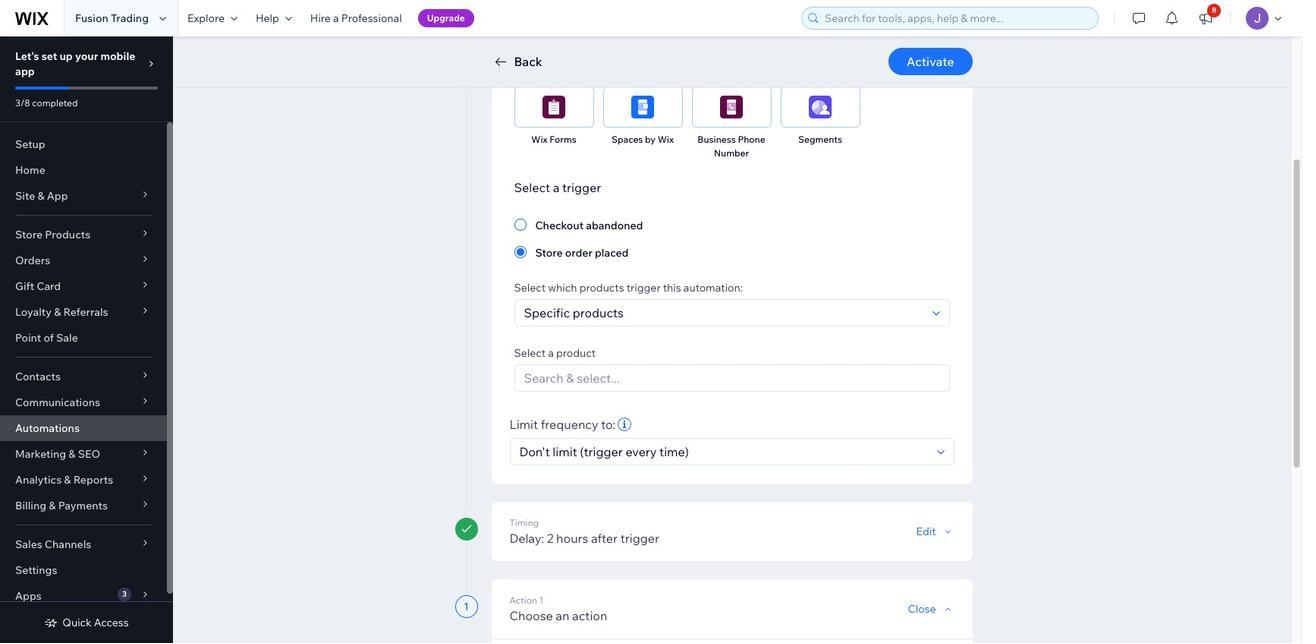 Task type: locate. For each thing, give the bounding box(es) containing it.
analytics & reports
[[15, 473, 113, 487]]

spaces by wix
[[612, 134, 674, 145]]

your
[[75, 49, 98, 63]]

3 select from the top
[[514, 346, 546, 360]]

products
[[580, 281, 624, 295]]

wix left forms
[[532, 134, 548, 145]]

2 vertical spatial select
[[514, 346, 546, 360]]

inbox & chat
[[882, 56, 937, 68]]

& left reports
[[64, 473, 71, 487]]

0 vertical spatial trigger
[[563, 180, 602, 195]]

back
[[514, 54, 543, 69]]

& right billing
[[49, 499, 56, 512]]

store
[[15, 228, 43, 241], [536, 246, 563, 260]]

& right site
[[37, 189, 44, 203]]

& for billing
[[49, 499, 56, 512]]

up
[[60, 49, 73, 63]]

home
[[15, 163, 45, 177]]

which
[[548, 281, 577, 295]]

orders button
[[0, 247, 167, 273]]

store inside option group
[[536, 246, 563, 260]]

store products button
[[0, 222, 167, 247]]

Search for tools, apps, help & more... field
[[821, 8, 1094, 29]]

0 horizontal spatial store
[[15, 228, 43, 241]]

1 right action
[[539, 594, 544, 606]]

price quotes
[[527, 56, 582, 68]]

category image for wix forms
[[543, 96, 566, 118]]

limit
[[510, 417, 538, 432]]

help button
[[247, 0, 301, 36]]

None field
[[515, 439, 933, 465]]

a left product at the left bottom of the page
[[548, 346, 554, 360]]

gift card button
[[0, 273, 167, 299]]

1 vertical spatial store
[[536, 246, 563, 260]]

1 horizontal spatial category image
[[720, 96, 743, 118]]

1 vertical spatial a
[[553, 180, 560, 195]]

trigger
[[563, 180, 602, 195], [627, 281, 661, 295], [621, 531, 660, 546]]

0 vertical spatial store
[[15, 228, 43, 241]]

0 vertical spatial select
[[514, 180, 550, 195]]

1 left action
[[464, 600, 469, 613]]

marketing
[[15, 447, 66, 461]]

mobile
[[101, 49, 135, 63]]

point
[[15, 331, 41, 345]]

& inside analytics & reports dropdown button
[[64, 473, 71, 487]]

icon image
[[809, 18, 832, 41], [898, 18, 921, 41]]

trigger up checkout abandoned
[[563, 180, 602, 195]]

trigger right after
[[621, 531, 660, 546]]

fusion
[[75, 11, 108, 25]]

& right "loyalty"
[[54, 305, 61, 319]]

upgrade button
[[418, 9, 474, 27]]

category image
[[543, 18, 566, 41], [720, 96, 743, 118]]

chat
[[916, 56, 937, 68]]

billing & payments
[[15, 499, 108, 512]]

& left seo
[[69, 447, 76, 461]]

quotes
[[550, 56, 582, 68]]

2 icon image from the left
[[898, 18, 921, 41]]

1 vertical spatial trigger
[[627, 281, 661, 295]]

store down checkout
[[536, 246, 563, 260]]

to:
[[601, 417, 616, 432]]

1 horizontal spatial 1
[[539, 594, 544, 606]]

&
[[908, 56, 914, 68], [37, 189, 44, 203], [54, 305, 61, 319], [69, 447, 76, 461], [64, 473, 71, 487], [49, 499, 56, 512]]

close
[[908, 602, 936, 616]]

0 horizontal spatial icon image
[[809, 18, 832, 41]]

2 select from the top
[[514, 281, 546, 295]]

1 vertical spatial category image
[[720, 96, 743, 118]]

category image
[[632, 18, 654, 41], [543, 96, 566, 118], [632, 96, 654, 118], [809, 96, 832, 118]]

& left chat
[[908, 56, 914, 68]]

Select which products trigger this automation: field
[[520, 300, 928, 326]]

1 horizontal spatial icon image
[[898, 18, 921, 41]]

1 vertical spatial select
[[514, 281, 546, 295]]

1 horizontal spatial wix
[[658, 134, 674, 145]]

professional
[[341, 11, 402, 25]]

spaces
[[612, 134, 643, 145]]

a up checkout
[[553, 180, 560, 195]]

& inside the marketing & seo popup button
[[69, 447, 76, 461]]

a right hire
[[333, 11, 339, 25]]

apps
[[15, 589, 42, 603]]

2 vertical spatial trigger
[[621, 531, 660, 546]]

trigger left this at the right of page
[[627, 281, 661, 295]]

category image up price quotes
[[543, 18, 566, 41]]

order
[[565, 246, 593, 260]]

0 horizontal spatial wix
[[532, 134, 548, 145]]

1 inside action 1 choose an action
[[539, 594, 544, 606]]

referrals
[[63, 305, 108, 319]]

& inside billing & payments dropdown button
[[49, 499, 56, 512]]

& inside site & app popup button
[[37, 189, 44, 203]]

select left product at the left bottom of the page
[[514, 346, 546, 360]]

category image for spaces by wix
[[632, 96, 654, 118]]

1 select from the top
[[514, 180, 550, 195]]

0 horizontal spatial category image
[[543, 18, 566, 41]]

activate
[[907, 54, 955, 69]]

quick
[[63, 616, 92, 629]]

& for inbox
[[908, 56, 914, 68]]

setup
[[15, 137, 45, 151]]

setup link
[[0, 131, 167, 157]]

select
[[514, 180, 550, 195], [514, 281, 546, 295], [514, 346, 546, 360]]

store inside popup button
[[15, 228, 43, 241]]

option group
[[514, 216, 950, 261]]

a
[[333, 11, 339, 25], [553, 180, 560, 195], [548, 346, 554, 360]]

select for select which products trigger this automation:
[[514, 281, 546, 295]]

completed
[[32, 97, 78, 109]]

sale
[[56, 331, 78, 345]]

store order placed
[[536, 246, 629, 260]]

point of sale link
[[0, 325, 167, 351]]

inbox
[[882, 56, 906, 68]]

& for analytics
[[64, 473, 71, 487]]

2 vertical spatial a
[[548, 346, 554, 360]]

select left which
[[514, 281, 546, 295]]

a for product
[[548, 346, 554, 360]]

checkout abandoned
[[536, 219, 643, 232]]

action 1 choose an action
[[510, 594, 608, 623]]

upgrade
[[427, 12, 465, 24]]

trading
[[111, 11, 149, 25]]

0 vertical spatial a
[[333, 11, 339, 25]]

store products
[[15, 228, 90, 241]]

category image for segments
[[809, 96, 832, 118]]

orders
[[15, 254, 50, 267]]

1 icon image from the left
[[809, 18, 832, 41]]

payments
[[58, 499, 108, 512]]

2
[[547, 531, 554, 546]]

sales channels button
[[0, 531, 167, 557]]

wix
[[532, 134, 548, 145], [658, 134, 674, 145]]

choose
[[510, 608, 553, 623]]

1
[[539, 594, 544, 606], [464, 600, 469, 613]]

& for loyalty
[[54, 305, 61, 319]]

select up checkout
[[514, 180, 550, 195]]

a inside 'link'
[[333, 11, 339, 25]]

home link
[[0, 157, 167, 183]]

category image up business
[[720, 96, 743, 118]]

point of sale
[[15, 331, 78, 345]]

1 horizontal spatial store
[[536, 246, 563, 260]]

sidebar element
[[0, 36, 173, 643]]

store for store order placed
[[536, 246, 563, 260]]

edit
[[917, 525, 936, 538]]

close button
[[908, 602, 955, 616]]

communications
[[15, 396, 100, 409]]

wix right by
[[658, 134, 674, 145]]

reports
[[73, 473, 113, 487]]

quick access button
[[44, 616, 129, 629]]

& inside the loyalty & referrals popup button
[[54, 305, 61, 319]]

an
[[556, 608, 570, 623]]

set
[[42, 49, 57, 63]]

store up orders
[[15, 228, 43, 241]]

after
[[591, 531, 618, 546]]

0 horizontal spatial 1
[[464, 600, 469, 613]]



Task type: vqa. For each thing, say whether or not it's contained in the screenshot.
Share associated with Share good reviews
no



Task type: describe. For each thing, give the bounding box(es) containing it.
hours
[[557, 531, 589, 546]]

sales
[[15, 537, 42, 551]]

& for site
[[37, 189, 44, 203]]

settings link
[[0, 557, 167, 583]]

placed
[[595, 246, 629, 260]]

business
[[698, 134, 736, 145]]

app
[[15, 65, 35, 78]]

a for professional
[[333, 11, 339, 25]]

billing
[[15, 499, 46, 512]]

products
[[45, 228, 90, 241]]

analytics & reports button
[[0, 467, 167, 493]]

phone
[[738, 134, 766, 145]]

card
[[37, 279, 61, 293]]

access
[[94, 616, 129, 629]]

3/8
[[15, 97, 30, 109]]

abandoned
[[586, 219, 643, 232]]

edit button
[[917, 525, 955, 538]]

loyalty & referrals button
[[0, 299, 167, 325]]

segments
[[799, 134, 843, 145]]

contacts
[[15, 370, 61, 383]]

a for trigger
[[553, 180, 560, 195]]

wix forms
[[532, 134, 577, 145]]

gift
[[15, 279, 34, 293]]

number
[[714, 147, 749, 159]]

& for marketing
[[69, 447, 76, 461]]

option group containing checkout abandoned
[[514, 216, 950, 261]]

loyalty & referrals
[[15, 305, 108, 319]]

8
[[1212, 5, 1217, 15]]

store for store products
[[15, 228, 43, 241]]

analytics
[[15, 473, 62, 487]]

loyalty
[[15, 305, 52, 319]]

2 wix from the left
[[658, 134, 674, 145]]

3
[[122, 589, 127, 599]]

marketing & seo
[[15, 447, 100, 461]]

site & app button
[[0, 183, 167, 209]]

sales channels
[[15, 537, 91, 551]]

gift card
[[15, 279, 61, 293]]

delay:
[[510, 531, 544, 546]]

settings
[[15, 563, 57, 577]]

select for select a product
[[514, 346, 546, 360]]

of
[[44, 331, 54, 345]]

automations
[[15, 421, 80, 435]]

explore
[[188, 11, 225, 25]]

activate button
[[889, 48, 973, 75]]

timing
[[510, 517, 539, 528]]

trigger inside 'timing delay: 2 hours after trigger'
[[621, 531, 660, 546]]

channels
[[45, 537, 91, 551]]

site & app
[[15, 189, 68, 203]]

hire a professional
[[310, 11, 402, 25]]

action
[[572, 608, 608, 623]]

by
[[645, 134, 656, 145]]

0 vertical spatial category image
[[543, 18, 566, 41]]

seo
[[78, 447, 100, 461]]

forms
[[550, 134, 577, 145]]

timing delay: 2 hours after trigger
[[510, 517, 660, 546]]

automation:
[[684, 281, 743, 295]]

help
[[256, 11, 279, 25]]

back button
[[492, 52, 543, 71]]

limit frequency to:
[[510, 417, 616, 432]]

let's set up your mobile app
[[15, 49, 135, 78]]

1 wix from the left
[[532, 134, 548, 145]]

hire a professional link
[[301, 0, 411, 36]]

select for select a trigger
[[514, 180, 550, 195]]

quick access
[[63, 616, 129, 629]]

communications button
[[0, 389, 167, 415]]

8 button
[[1190, 0, 1223, 36]]

select a product
[[514, 346, 596, 360]]

Select a product field
[[520, 365, 945, 391]]

frequency
[[541, 417, 599, 432]]

contacts button
[[0, 364, 167, 389]]

select which products trigger this automation:
[[514, 281, 743, 295]]

automations link
[[0, 415, 167, 441]]

business phone number
[[698, 134, 766, 159]]

3/8 completed
[[15, 97, 78, 109]]

this
[[663, 281, 682, 295]]



